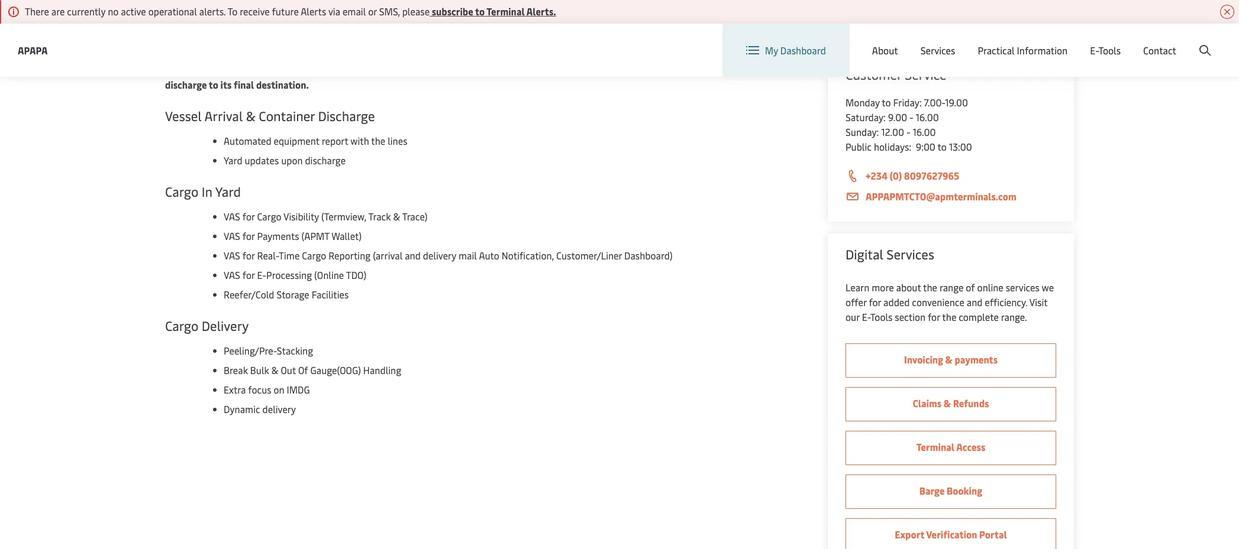 Task type: locate. For each thing, give the bounding box(es) containing it.
(apmt
[[302, 230, 329, 243]]

that
[[458, 63, 476, 76]]

for for payments
[[243, 230, 255, 243]]

0 horizontal spatial discharge
[[165, 78, 207, 91]]

no
[[108, 5, 119, 18]]

& left improve
[[537, 63, 544, 76]]

refunds
[[953, 397, 989, 410]]

for left the payments
[[243, 230, 255, 243]]

0 horizontal spatial we
[[276, 63, 288, 76]]

yard
[[224, 154, 242, 167], [215, 183, 241, 201]]

1 vertical spatial tools
[[871, 311, 893, 324]]

range.
[[1001, 311, 1027, 324]]

the up convenience
[[923, 281, 938, 294]]

practical
[[978, 44, 1015, 57]]

0 vertical spatial tools
[[1099, 44, 1121, 57]]

1 vertical spatial and
[[967, 296, 983, 309]]

1 horizontal spatial terminal
[[917, 441, 955, 454]]

global menu button
[[985, 23, 1077, 59]]

my
[[765, 44, 778, 57]]

1 vertical spatial we
[[1042, 281, 1054, 294]]

& up automated
[[246, 107, 256, 125]]

vas left the payments
[[224, 230, 240, 243]]

to
[[228, 5, 238, 18]]

learn
[[846, 281, 870, 294]]

tools down added
[[871, 311, 893, 324]]

apm
[[177, 63, 198, 76]]

claims & refunds link
[[846, 388, 1056, 422]]

e- down real-
[[257, 269, 266, 282]]

extra focus on imdg
[[224, 384, 310, 397]]

payments
[[955, 353, 998, 366]]

0 vertical spatial delivery
[[423, 249, 456, 262]]

digital services
[[846, 246, 935, 263]]

equipment
[[274, 134, 320, 147]]

tools left login
[[1099, 44, 1121, 57]]

terminal access
[[917, 441, 986, 454]]

0 vertical spatial yard
[[224, 154, 242, 167]]

my dashboard
[[765, 44, 826, 57]]

8097627965
[[904, 169, 960, 182]]

to left its
[[209, 78, 218, 91]]

vas for e-processing (online tdo)
[[224, 269, 367, 282]]

0 horizontal spatial the
[[371, 134, 385, 147]]

for for e-
[[243, 269, 255, 282]]

and right (arrival
[[405, 249, 421, 262]]

contact
[[1144, 44, 1177, 57]]

vas left real-
[[224, 249, 240, 262]]

currently
[[67, 5, 106, 18]]

- right 12.00 on the right top
[[907, 125, 911, 138]]

about
[[872, 44, 898, 57]]

our
[[846, 311, 860, 324]]

handling
[[363, 364, 401, 377]]

we up destination.
[[276, 63, 288, 76]]

16.00 down '7.00-'
[[916, 111, 939, 124]]

export
[[895, 529, 925, 542]]

vessel
[[720, 63, 747, 76]]

added
[[339, 63, 367, 76]]

yard right in
[[215, 183, 241, 201]]

0 horizontal spatial and
[[405, 249, 421, 262]]

processing
[[266, 269, 312, 282]]

1 vertical spatial discharge
[[305, 154, 346, 167]]

4 vas from the top
[[224, 269, 240, 282]]

or
[[368, 5, 377, 18]]

1 vertical spatial e-
[[257, 269, 266, 282]]

about button
[[872, 24, 898, 77]]

& inside at apm terminals apapa, we have value added products & services that will optimize & improve your container cargo flow from vessel discharge to its final destination.
[[537, 63, 544, 76]]

appapmtcto@apmterminals.com
[[866, 190, 1017, 203]]

terminals
[[200, 63, 242, 76]]

cargo left delivery
[[165, 317, 199, 335]]

2 vas from the top
[[224, 230, 240, 243]]

cargo
[[165, 183, 199, 201], [257, 210, 281, 223], [302, 249, 326, 262], [165, 317, 199, 335]]

0 horizontal spatial terminal
[[487, 5, 525, 18]]

online
[[978, 281, 1004, 294]]

+234
[[866, 169, 888, 182]]

1 vertical spatial terminal
[[917, 441, 955, 454]]

2 horizontal spatial e-
[[1090, 44, 1099, 57]]

1 horizontal spatial e-
[[862, 311, 871, 324]]

for for cargo
[[243, 210, 255, 223]]

0 horizontal spatial e-
[[257, 269, 266, 282]]

1 horizontal spatial and
[[967, 296, 983, 309]]

delivery left mail
[[423, 249, 456, 262]]

terminal left access
[[917, 441, 955, 454]]

e- left login
[[1090, 44, 1099, 57]]

19.00
[[945, 96, 968, 109]]

-
[[910, 111, 914, 124], [907, 125, 911, 138]]

0 horizontal spatial delivery
[[263, 403, 296, 416]]

0 vertical spatial the
[[371, 134, 385, 147]]

delivery down on
[[263, 403, 296, 416]]

report
[[322, 134, 348, 147]]

terminal left alerts.
[[487, 5, 525, 18]]

apapa
[[18, 44, 48, 57]]

vas for vas for e-processing (online tdo)
[[224, 269, 240, 282]]

1 vas from the top
[[224, 210, 240, 223]]

+234 (0) 8097627965 link
[[846, 169, 1056, 184]]

vas down cargo in yard at the left
[[224, 210, 240, 223]]

apapa,
[[244, 63, 274, 76]]

future
[[272, 5, 299, 18]]

wallet)
[[332, 230, 362, 243]]

practical information
[[978, 44, 1068, 57]]

16.00 up 9:00
[[913, 125, 936, 138]]

break
[[224, 364, 248, 377]]

1 horizontal spatial delivery
[[423, 249, 456, 262]]

1 horizontal spatial tools
[[1099, 44, 1121, 57]]

time
[[279, 249, 300, 262]]

& right claims
[[944, 397, 951, 410]]

for
[[243, 210, 255, 223], [243, 230, 255, 243], [243, 249, 255, 262], [243, 269, 255, 282], [869, 296, 881, 309], [928, 311, 940, 324]]

the down convenience
[[942, 311, 957, 324]]

appapmtcto@apmterminals.com link
[[846, 189, 1056, 204]]

about
[[896, 281, 921, 294]]

e- inside "dropdown button"
[[1090, 44, 1099, 57]]

1 vertical spatial delivery
[[263, 403, 296, 416]]

will
[[478, 63, 494, 76]]

3 vas from the top
[[224, 249, 240, 262]]

saturday:
[[846, 111, 886, 124]]

we
[[276, 63, 288, 76], [1042, 281, 1054, 294]]

for up the reefer/cold on the bottom of the page
[[243, 269, 255, 282]]

for left real-
[[243, 249, 255, 262]]

offer
[[846, 296, 867, 309]]

1 vertical spatial the
[[923, 281, 938, 294]]

we up the visit
[[1042, 281, 1054, 294]]

0 horizontal spatial tools
[[871, 311, 893, 324]]

1 vertical spatial 16.00
[[913, 125, 936, 138]]

2 vertical spatial the
[[942, 311, 957, 324]]

on
[[274, 384, 284, 397]]

delivery
[[423, 249, 456, 262], [263, 403, 296, 416]]

booking
[[947, 485, 983, 498]]

visibility
[[283, 210, 319, 223]]

terminal
[[487, 5, 525, 18], [917, 441, 955, 454]]

apapa link
[[18, 43, 48, 58]]

2 vertical spatial e-
[[862, 311, 871, 324]]

1 horizontal spatial we
[[1042, 281, 1054, 294]]

vessel
[[165, 107, 202, 125]]

discharge down the report
[[305, 154, 346, 167]]

cargo down (apmt
[[302, 249, 326, 262]]

range
[[940, 281, 964, 294]]

cargo delivery
[[165, 317, 249, 335]]

- right 9.00
[[910, 111, 914, 124]]

reefer/cold storage facilities
[[224, 288, 349, 301]]

real-
[[257, 249, 279, 262]]

and up complete
[[967, 296, 983, 309]]

the
[[371, 134, 385, 147], [923, 281, 938, 294], [942, 311, 957, 324]]

0 vertical spatial terminal
[[487, 5, 525, 18]]

cargo flow
[[649, 63, 695, 76]]

products
[[369, 63, 408, 76]]

final
[[234, 78, 254, 91]]

0 vertical spatial -
[[910, 111, 914, 124]]

1 horizontal spatial the
[[923, 281, 938, 294]]

for up 'vas for payments (apmt wallet)'
[[243, 210, 255, 223]]

discharge down apm
[[165, 78, 207, 91]]

16.00
[[916, 111, 939, 124], [913, 125, 936, 138]]

sunday:
[[846, 125, 879, 138]]

1 vertical spatial services
[[887, 246, 935, 263]]

1 vertical spatial yard
[[215, 183, 241, 201]]

customer/liner
[[556, 249, 622, 262]]

with
[[351, 134, 369, 147]]

0 vertical spatial we
[[276, 63, 288, 76]]

/
[[1146, 35, 1150, 48]]

learn more about the range of online services we offer for added convenience and efficiency. visit our e-tools section for the complete range.
[[846, 281, 1054, 324]]

0 vertical spatial discharge
[[165, 78, 207, 91]]

the right with
[[371, 134, 385, 147]]

0 vertical spatial and
[[405, 249, 421, 262]]

discharge inside at apm terminals apapa, we have value added products & services that will optimize & improve your container cargo flow from vessel discharge to its final destination.
[[165, 78, 207, 91]]

0 vertical spatial 16.00
[[916, 111, 939, 124]]

delivery
[[202, 317, 249, 335]]

alerts.
[[199, 5, 226, 18]]

0 vertical spatial e-
[[1090, 44, 1099, 57]]

e- right our
[[862, 311, 871, 324]]

yard down automated
[[224, 154, 242, 167]]

monday to friday: 7.00-19.00 saturday: 9.00 - 16.00 sunday: 12.00 - 16.00 public holidays:  9:00 to 13:00
[[846, 96, 972, 153]]

vas up the reefer/cold on the bottom of the page
[[224, 269, 240, 282]]

via
[[328, 5, 340, 18]]



Task type: vqa. For each thing, say whether or not it's contained in the screenshot.
Through
no



Task type: describe. For each thing, give the bounding box(es) containing it.
storage
[[277, 288, 309, 301]]

barge
[[920, 485, 945, 498]]

services
[[1006, 281, 1040, 294]]

login / create account
[[1121, 35, 1217, 48]]

we inside learn more about the range of online services we offer for added convenience and efficiency. visit our e-tools section for the complete range.
[[1042, 281, 1054, 294]]

& services
[[410, 63, 456, 76]]

to inside at apm terminals apapa, we have value added products & services that will optimize & improve your container cargo flow from vessel discharge to its final destination.
[[209, 78, 218, 91]]

optimize
[[496, 63, 535, 76]]

e- inside learn more about the range of online services we offer for added convenience and efficiency. visit our e-tools section for the complete range.
[[862, 311, 871, 324]]

cargo in yard
[[165, 183, 241, 201]]

export verification portal
[[895, 529, 1007, 542]]

1 horizontal spatial discharge
[[305, 154, 346, 167]]

container
[[259, 107, 315, 125]]

(0)
[[890, 169, 902, 182]]

we inside at apm terminals apapa, we have value added products & services that will optimize & improve your container cargo flow from vessel discharge to its final destination.
[[276, 63, 288, 76]]

your
[[584, 63, 603, 76]]

trace)
[[402, 210, 428, 223]]

export verification portal link
[[846, 519, 1056, 550]]

and inside learn more about the range of online services we offer for added convenience and efficiency. visit our e-tools section for the complete range.
[[967, 296, 983, 309]]

destination.
[[256, 78, 309, 91]]

upon
[[281, 154, 303, 167]]

yard updates upon discharge
[[224, 154, 346, 167]]

digital
[[846, 246, 884, 263]]

tools inside learn more about the range of online services we offer for added convenience and efficiency. visit our e-tools section for the complete range.
[[871, 311, 893, 324]]

services button
[[921, 24, 956, 77]]

create
[[1153, 35, 1180, 48]]

convenience
[[912, 296, 965, 309]]

& right track
[[393, 210, 400, 223]]

& left "out"
[[272, 364, 278, 377]]

payments
[[257, 230, 299, 243]]

at apm terminals apapa, we have value added products & services that will optimize & improve your container cargo flow from vessel discharge to its final destination.
[[165, 63, 747, 91]]

dashboard
[[781, 44, 826, 57]]

login
[[1121, 35, 1144, 48]]

global menu
[[1011, 35, 1065, 48]]

efficiency.
[[985, 296, 1028, 309]]

13:00
[[949, 140, 972, 153]]

my dashboard button
[[746, 24, 826, 77]]

vas for real-time cargo reporting (arrival and delivery mail auto notification, customer/liner dashboard)
[[224, 249, 673, 262]]

discharge
[[318, 107, 375, 125]]

added
[[884, 296, 910, 309]]

alerts.
[[527, 5, 556, 18]]

alerts
[[301, 5, 326, 18]]

customer service
[[846, 66, 947, 83]]

vas for vas for real-time cargo reporting (arrival and delivery mail auto notification, customer/liner dashboard)
[[224, 249, 240, 262]]

auto
[[479, 249, 499, 262]]

automated
[[224, 134, 272, 147]]

visit
[[1030, 296, 1048, 309]]

of
[[298, 364, 308, 377]]

vas for vas for payments (apmt wallet)
[[224, 230, 240, 243]]

in
[[202, 183, 212, 201]]

updates
[[245, 154, 279, 167]]

1 vertical spatial -
[[907, 125, 911, 138]]

cargo up the payments
[[257, 210, 281, 223]]

(termview,
[[321, 210, 366, 223]]

practical information button
[[978, 24, 1068, 77]]

tools inside "dropdown button"
[[1099, 44, 1121, 57]]

more
[[872, 281, 894, 294]]

terminal access link
[[846, 431, 1056, 466]]

portal
[[980, 529, 1007, 542]]

7.00-
[[924, 96, 945, 109]]

for down convenience
[[928, 311, 940, 324]]

invoicing & payments
[[904, 353, 998, 366]]

public
[[846, 140, 872, 153]]

subscribe
[[432, 5, 473, 18]]

(arrival
[[373, 249, 403, 262]]

9:00
[[916, 140, 936, 153]]

track
[[368, 210, 391, 223]]

its
[[221, 78, 232, 91]]

close alert image
[[1220, 5, 1235, 19]]

12.00
[[881, 125, 904, 138]]

out
[[281, 364, 296, 377]]

2 horizontal spatial the
[[942, 311, 957, 324]]

vas for vas for cargo visibility (termview, track & trace)
[[224, 210, 240, 223]]

to right 9:00
[[938, 140, 947, 153]]

automated equipment report with the lines
[[224, 134, 408, 147]]

at
[[165, 63, 175, 76]]

(online
[[314, 269, 344, 282]]

verification
[[926, 529, 977, 542]]

account
[[1182, 35, 1217, 48]]

0 vertical spatial services
[[921, 44, 956, 57]]

cargo left in
[[165, 183, 199, 201]]

please
[[402, 5, 430, 18]]

receive
[[240, 5, 270, 18]]

9.00
[[888, 111, 907, 124]]

to right subscribe on the top left
[[475, 5, 485, 18]]

for down more
[[869, 296, 881, 309]]

monday
[[846, 96, 880, 109]]

& right invoicing
[[946, 353, 953, 366]]

e-tools button
[[1090, 24, 1121, 77]]

improve
[[546, 63, 582, 76]]

to up 9.00
[[882, 96, 891, 109]]

global
[[1011, 35, 1038, 48]]

tdo)
[[346, 269, 367, 282]]

claims
[[913, 397, 942, 410]]

customer
[[846, 66, 902, 83]]

value
[[313, 63, 337, 76]]

for for real-
[[243, 249, 255, 262]]



